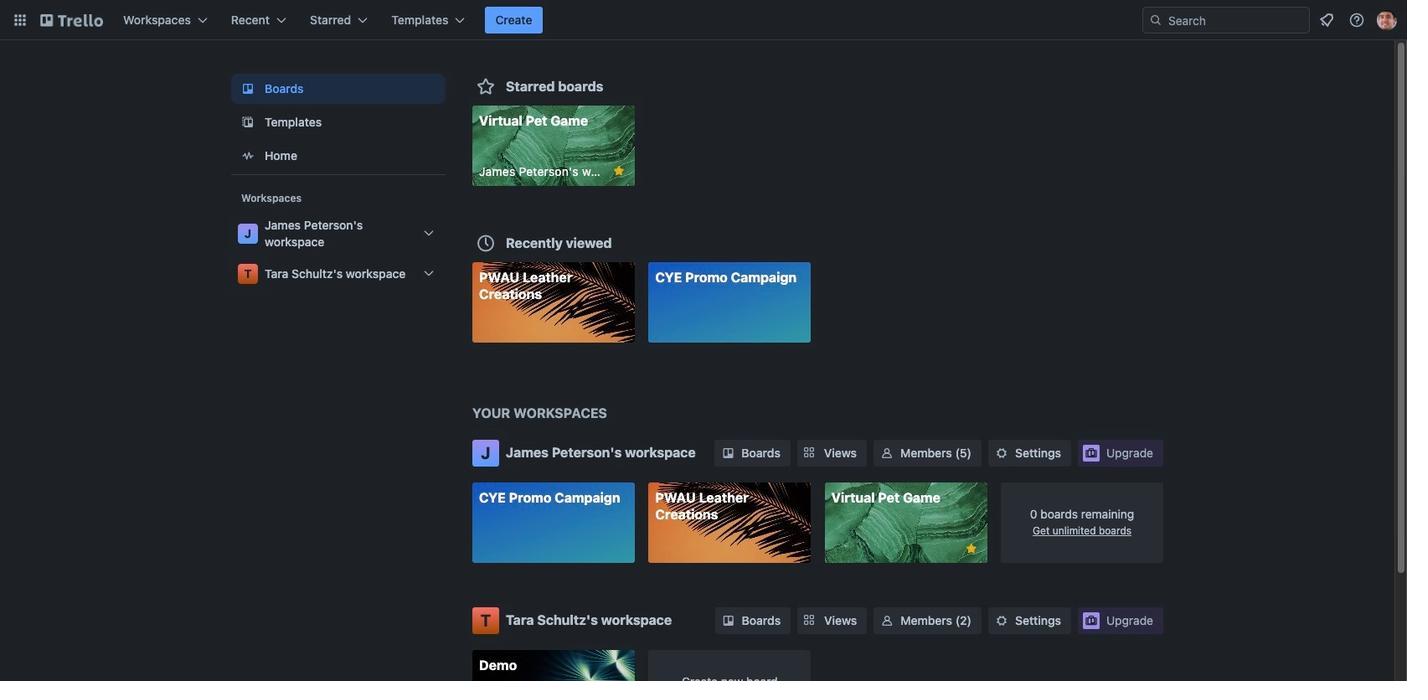 Task type: describe. For each thing, give the bounding box(es) containing it.
home image
[[238, 146, 258, 166]]

back to home image
[[40, 7, 103, 34]]

board image
[[238, 79, 258, 99]]

template board image
[[238, 112, 258, 132]]

Search field
[[1143, 7, 1310, 34]]

0 notifications image
[[1317, 10, 1337, 30]]



Task type: vqa. For each thing, say whether or not it's contained in the screenshot.
Starred Icon
no



Task type: locate. For each thing, give the bounding box(es) containing it.
sm image
[[720, 445, 737, 462], [879, 445, 896, 462], [879, 612, 896, 629]]

open information menu image
[[1349, 12, 1365, 28]]

click to unstar this board. it will be removed from your starred list. image
[[611, 163, 626, 178]]

search image
[[1149, 13, 1163, 27]]

james peterson (jamespeterson93) image
[[1377, 10, 1397, 30]]

primary element
[[0, 0, 1407, 40]]

sm image
[[994, 445, 1010, 462], [720, 612, 737, 629], [994, 612, 1010, 629]]



